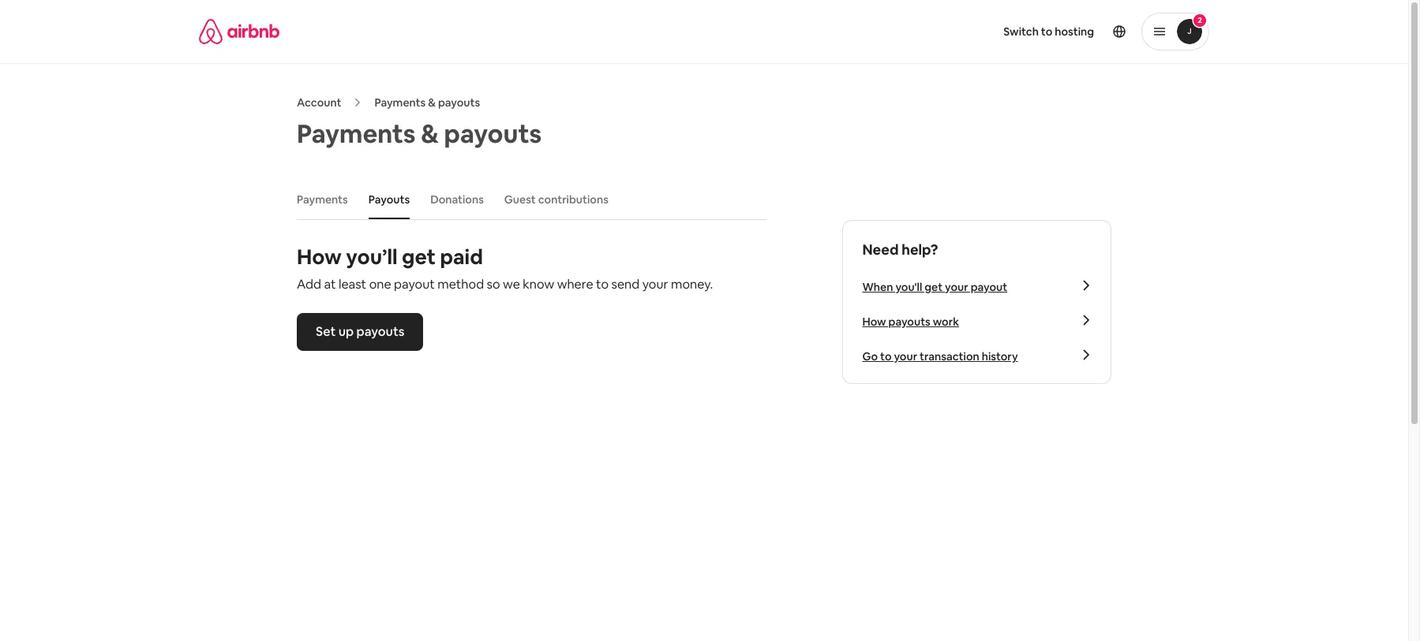 Task type: locate. For each thing, give the bounding box(es) containing it.
we
[[503, 276, 520, 293]]

your down how payouts work
[[894, 350, 917, 364]]

payout right one on the left top
[[394, 276, 435, 293]]

donations
[[430, 193, 484, 207]]

to left send
[[596, 276, 609, 293]]

how inside how payouts work link
[[862, 315, 886, 329]]

hosting
[[1055, 24, 1094, 39]]

get for your
[[925, 280, 943, 294]]

payments
[[375, 96, 426, 110], [297, 118, 416, 150], [297, 193, 348, 207]]

0 horizontal spatial payout
[[394, 276, 435, 293]]

you'll
[[895, 280, 922, 294]]

get inside when you'll get your payout link
[[925, 280, 943, 294]]

guest contributions button
[[496, 185, 616, 215]]

2 vertical spatial payments
[[297, 193, 348, 207]]

2 horizontal spatial your
[[945, 280, 968, 294]]

donations button
[[422, 185, 492, 215]]

0 vertical spatial to
[[1041, 24, 1053, 39]]

0 horizontal spatial your
[[642, 276, 668, 293]]

payouts
[[368, 193, 410, 207]]

to inside how you'll get paid add at least one payout method so we know where to send your money.
[[596, 276, 609, 293]]

guest
[[504, 193, 536, 207]]

how up add
[[297, 244, 342, 271]]

when
[[862, 280, 893, 294]]

account link
[[297, 96, 341, 110]]

switch to hosting link
[[994, 15, 1104, 48]]

your up work
[[945, 280, 968, 294]]

1 horizontal spatial to
[[880, 350, 892, 364]]

&
[[428, 96, 436, 110], [421, 118, 439, 150]]

to inside switch to hosting link
[[1041, 24, 1053, 39]]

how payouts work link
[[862, 314, 1092, 330]]

how down when
[[862, 315, 886, 329]]

0 vertical spatial how
[[297, 244, 342, 271]]

paid
[[440, 244, 483, 271]]

history
[[982, 350, 1018, 364]]

your right send
[[642, 276, 668, 293]]

1 vertical spatial how
[[862, 315, 886, 329]]

least
[[339, 276, 366, 293]]

how for payouts
[[862, 315, 886, 329]]

your inside how you'll get paid add at least one payout method so we know where to send your money.
[[642, 276, 668, 293]]

money.
[[671, 276, 713, 293]]

where
[[557, 276, 593, 293]]

payouts inside how payouts work link
[[889, 315, 931, 329]]

0 horizontal spatial get
[[402, 244, 436, 271]]

payments inside button
[[297, 193, 348, 207]]

how you'll get paid add at least one payout method so we know where to send your money.
[[297, 244, 713, 293]]

payout inside how you'll get paid add at least one payout method so we know where to send your money.
[[394, 276, 435, 293]]

get left 'paid' at the left of page
[[402, 244, 436, 271]]

get
[[402, 244, 436, 271], [925, 280, 943, 294]]

to right switch
[[1041, 24, 1053, 39]]

1 horizontal spatial get
[[925, 280, 943, 294]]

payouts inside set up payouts button
[[357, 324, 405, 340]]

0 horizontal spatial how
[[297, 244, 342, 271]]

to right the go
[[880, 350, 892, 364]]

up
[[338, 324, 354, 340]]

add
[[297, 276, 321, 293]]

payout up how payouts work link
[[971, 280, 1007, 294]]

know
[[523, 276, 554, 293]]

when you'll get your payout
[[862, 280, 1007, 294]]

1 vertical spatial to
[[596, 276, 609, 293]]

1 horizontal spatial payout
[[971, 280, 1007, 294]]

how
[[297, 244, 342, 271], [862, 315, 886, 329]]

2 horizontal spatial to
[[1041, 24, 1053, 39]]

0 vertical spatial payments & payouts
[[375, 96, 480, 110]]

2 vertical spatial to
[[880, 350, 892, 364]]

payments button
[[289, 185, 356, 215]]

1 horizontal spatial how
[[862, 315, 886, 329]]

your
[[642, 276, 668, 293], [945, 280, 968, 294], [894, 350, 917, 364]]

to for go
[[880, 350, 892, 364]]

0 vertical spatial payments
[[375, 96, 426, 110]]

get right you'll
[[925, 280, 943, 294]]

tab list
[[289, 180, 767, 219]]

to inside 'go to your transaction history' link
[[880, 350, 892, 364]]

0 vertical spatial get
[[402, 244, 436, 271]]

method
[[438, 276, 484, 293]]

2 button
[[1141, 13, 1209, 51]]

help?
[[902, 241, 938, 259]]

payouts button
[[361, 185, 418, 215]]

payouts
[[438, 96, 480, 110], [444, 118, 542, 150], [889, 315, 931, 329], [357, 324, 405, 340]]

get inside how you'll get paid add at least one payout method so we know where to send your money.
[[402, 244, 436, 271]]

how inside how you'll get paid add at least one payout method so we know where to send your money.
[[297, 244, 342, 271]]

payout
[[394, 276, 435, 293], [971, 280, 1007, 294]]

0 horizontal spatial to
[[596, 276, 609, 293]]

to
[[1041, 24, 1053, 39], [596, 276, 609, 293], [880, 350, 892, 364]]

payments & payouts
[[375, 96, 480, 110], [297, 118, 542, 150]]

work
[[933, 315, 959, 329]]

1 vertical spatial get
[[925, 280, 943, 294]]

go to your transaction history link
[[862, 349, 1092, 365]]

contributions
[[538, 193, 609, 207]]



Task type: describe. For each thing, give the bounding box(es) containing it.
need
[[862, 241, 899, 259]]

1 vertical spatial payments
[[297, 118, 416, 150]]

how for you'll
[[297, 244, 342, 271]]

set up payouts
[[316, 324, 405, 340]]

switch
[[1004, 24, 1039, 39]]

1 vertical spatial &
[[421, 118, 439, 150]]

to for switch
[[1041, 24, 1053, 39]]

set
[[316, 324, 336, 340]]

go to your transaction history
[[862, 350, 1018, 364]]

one
[[369, 276, 391, 293]]

at
[[324, 276, 336, 293]]

1 horizontal spatial your
[[894, 350, 917, 364]]

need help?
[[862, 241, 938, 259]]

0 vertical spatial &
[[428, 96, 436, 110]]

when you'll get your payout link
[[862, 279, 1092, 295]]

tab list containing payments
[[289, 180, 767, 219]]

2
[[1198, 15, 1202, 25]]

get for paid
[[402, 244, 436, 271]]

profile element
[[723, 0, 1209, 63]]

send
[[611, 276, 640, 293]]

switch to hosting
[[1004, 24, 1094, 39]]

transaction
[[920, 350, 979, 364]]

go
[[862, 350, 878, 364]]

1 vertical spatial payments & payouts
[[297, 118, 542, 150]]

you'll
[[346, 244, 398, 271]]

so
[[487, 276, 500, 293]]

set up payouts button
[[297, 313, 423, 351]]

account
[[297, 96, 341, 110]]

guest contributions
[[504, 193, 609, 207]]

how payouts work
[[862, 315, 959, 329]]



Task type: vqa. For each thing, say whether or not it's contained in the screenshot.
right 13
no



